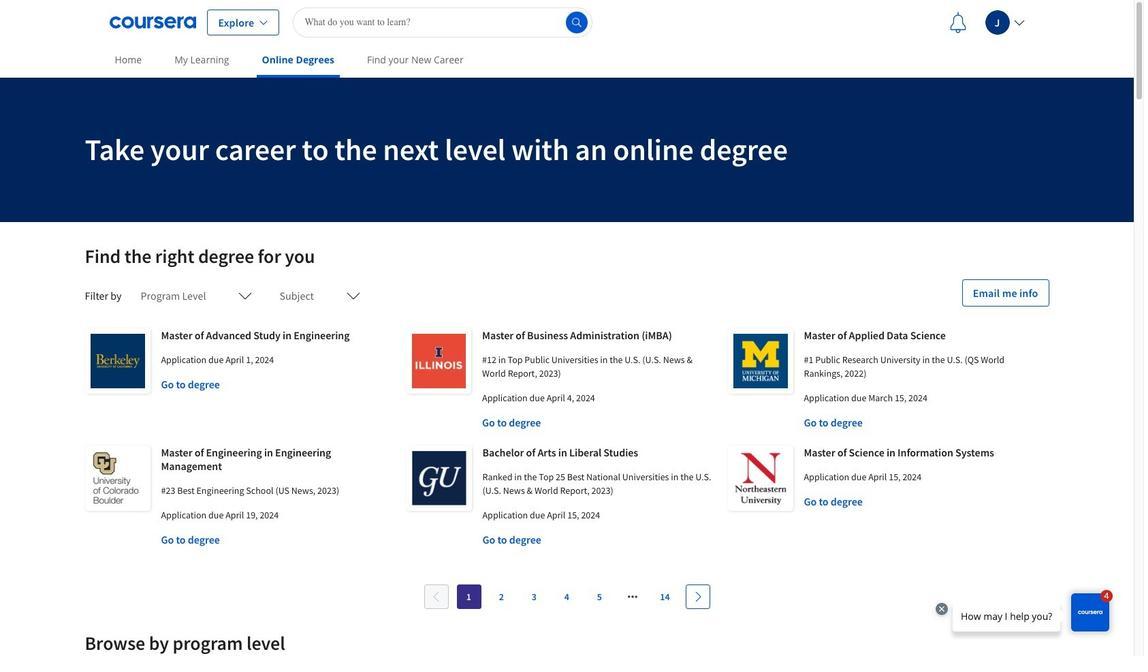 Task type: locate. For each thing, give the bounding box(es) containing it.
None search field
[[293, 7, 593, 37]]

university of california, berkeley image
[[85, 328, 150, 394]]



Task type: vqa. For each thing, say whether or not it's contained in the screenshot.
HELP CENTER ICON
no



Task type: describe. For each thing, give the bounding box(es) containing it.
go to next page image
[[693, 591, 704, 602]]

university of michigan image
[[728, 328, 793, 394]]

university of illinois at urbana-champaign image
[[406, 328, 472, 394]]

coursera image
[[109, 11, 196, 33]]

georgetown university image
[[406, 446, 472, 511]]

northeastern university image
[[728, 446, 793, 511]]

What do you want to learn? text field
[[293, 7, 593, 37]]

university of colorado boulder image
[[85, 446, 150, 511]]



